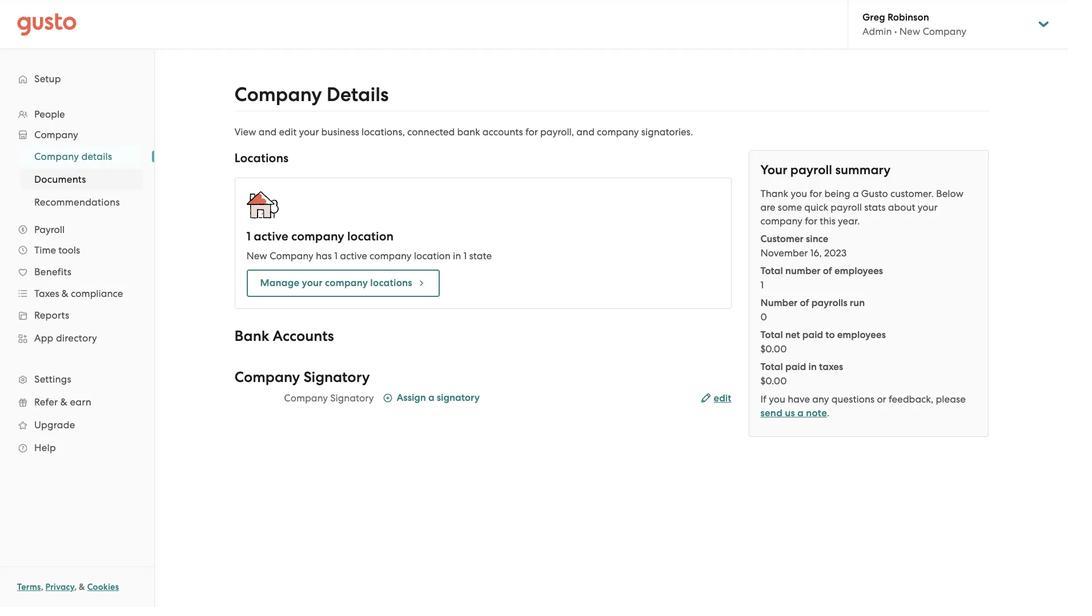 Task type: vqa. For each thing, say whether or not it's contained in the screenshot.


Task type: locate. For each thing, give the bounding box(es) containing it.
has
[[316, 250, 332, 262]]

taxes & compliance
[[34, 288, 123, 299]]

list
[[0, 104, 154, 459], [0, 145, 154, 214], [761, 233, 977, 388]]

business
[[321, 126, 359, 138]]

us
[[785, 407, 795, 419]]

.
[[827, 407, 830, 419]]

in left 'taxes'
[[809, 361, 817, 373]]

total for paid
[[761, 361, 783, 373]]

view and edit your business locations, connected bank accounts for payroll, and company signatories.
[[235, 126, 693, 138]]

new up manage
[[247, 250, 267, 262]]

note
[[806, 407, 827, 419]]

$0.00
[[761, 343, 787, 355], [761, 375, 787, 387]]

& inside dropdown button
[[62, 288, 69, 299]]

for left payroll,
[[526, 126, 538, 138]]

this
[[820, 215, 836, 227]]

company inside greg robinson admin • new company
[[923, 26, 967, 37]]

taxes & compliance button
[[11, 283, 143, 304]]

of down 2023
[[823, 265, 832, 277]]

paid left to
[[803, 329, 823, 341]]

0
[[761, 311, 767, 323]]

november
[[761, 247, 808, 259]]

0 horizontal spatial edit
[[279, 126, 297, 138]]

a right being
[[853, 188, 859, 199]]

,
[[41, 582, 43, 592], [74, 582, 77, 592]]

settings link
[[11, 369, 143, 390]]

privacy link
[[45, 582, 74, 592]]

1 vertical spatial you
[[769, 394, 786, 405]]

refer & earn link
[[11, 392, 143, 412]]

number
[[761, 297, 798, 309]]

1 inside the total number of employees 1 number of payrolls run 0
[[761, 279, 764, 291]]

new inside greg robinson admin • new company
[[900, 26, 921, 37]]

new
[[900, 26, 921, 37], [247, 250, 267, 262]]

2 vertical spatial &
[[79, 582, 85, 592]]

total inside 'total net paid to employees $0.00'
[[761, 329, 783, 341]]

total up if
[[761, 361, 783, 373]]

terms , privacy , & cookies
[[17, 582, 119, 592]]

0 vertical spatial &
[[62, 288, 69, 299]]

terms link
[[17, 582, 41, 592]]

0 horizontal spatial in
[[453, 250, 461, 262]]

assign
[[397, 392, 426, 404]]

setup
[[34, 73, 61, 85]]

company up locations
[[370, 250, 412, 262]]

signatory
[[304, 369, 370, 386], [330, 392, 374, 404]]

help
[[34, 442, 56, 454]]

2 horizontal spatial a
[[853, 188, 859, 199]]

list containing company details
[[0, 145, 154, 214]]

documents
[[34, 174, 86, 185]]

have
[[788, 394, 810, 405]]

1 and from the left
[[259, 126, 277, 138]]

1 vertical spatial paid
[[785, 361, 806, 373]]

0 horizontal spatial active
[[254, 229, 288, 244]]

quick
[[805, 202, 828, 213]]

directory
[[56, 333, 97, 344]]

1 horizontal spatial location
[[414, 250, 451, 262]]

manage your company locations link
[[247, 270, 440, 297]]

a inside if you have any questions or feedback, please send us a note .
[[798, 407, 804, 419]]

0 vertical spatial $0.00
[[761, 343, 787, 355]]

total inside the total number of employees 1 number of payrolls run 0
[[761, 265, 783, 277]]

1 vertical spatial active
[[340, 250, 367, 262]]

bank
[[235, 327, 269, 345]]

company
[[597, 126, 639, 138], [761, 215, 803, 227], [291, 229, 344, 244], [370, 250, 412, 262], [325, 277, 368, 289]]

total down the november
[[761, 265, 783, 277]]

bank
[[457, 126, 480, 138]]

total down 0
[[761, 329, 783, 341]]

0 horizontal spatial a
[[428, 392, 435, 404]]

1
[[247, 229, 251, 244], [334, 250, 338, 262], [464, 250, 467, 262], [761, 279, 764, 291]]

accounts
[[483, 126, 523, 138]]

& right taxes
[[62, 288, 69, 299]]

employees inside 'total net paid to employees $0.00'
[[837, 329, 886, 341]]

customer
[[761, 233, 804, 245]]

you inside thank you for being a gusto customer. below are some quick payroll stats about your company for this year.
[[791, 188, 807, 199]]

2 and from the left
[[577, 126, 595, 138]]

payroll up year. in the right top of the page
[[831, 202, 862, 213]]

0 vertical spatial you
[[791, 188, 807, 199]]

& for compliance
[[62, 288, 69, 299]]

new down the robinson
[[900, 26, 921, 37]]

earn
[[70, 396, 91, 408]]

payroll
[[791, 162, 832, 178], [831, 202, 862, 213]]

1 horizontal spatial a
[[798, 407, 804, 419]]

payroll up being
[[791, 162, 832, 178]]

greg
[[863, 11, 885, 23]]

manage
[[260, 277, 300, 289]]

1 active company location
[[247, 229, 394, 244]]

a right assign
[[428, 392, 435, 404]]

company up has
[[291, 229, 344, 244]]

upgrade
[[34, 419, 75, 431]]

location
[[347, 229, 394, 244], [414, 250, 451, 262]]

1 , from the left
[[41, 582, 43, 592]]

of left "payrolls"
[[800, 297, 809, 309]]

company signatory
[[235, 369, 370, 386], [284, 392, 374, 404]]

0 vertical spatial location
[[347, 229, 394, 244]]

time
[[34, 245, 56, 256]]

1 horizontal spatial ,
[[74, 582, 77, 592]]

app
[[34, 333, 53, 344]]

company inside "dropdown button"
[[34, 129, 78, 141]]

2023
[[824, 247, 847, 259]]

company down some
[[761, 215, 803, 227]]

1 total from the top
[[761, 265, 783, 277]]

in left the state on the left top of the page
[[453, 250, 461, 262]]

total inside total paid in taxes $0.00
[[761, 361, 783, 373]]

and right payroll,
[[577, 126, 595, 138]]

your inside manage your company locations link
[[302, 277, 323, 289]]

2 vertical spatial your
[[302, 277, 323, 289]]

1 horizontal spatial in
[[809, 361, 817, 373]]

employees right to
[[837, 329, 886, 341]]

0 vertical spatial paid
[[803, 329, 823, 341]]

1 vertical spatial your
[[918, 202, 938, 213]]

& left cookies button
[[79, 582, 85, 592]]

state
[[469, 250, 492, 262]]

0 horizontal spatial ,
[[41, 582, 43, 592]]

taxes
[[34, 288, 59, 299]]

1 vertical spatial payroll
[[831, 202, 862, 213]]

below
[[936, 188, 964, 199]]

signatory down accounts
[[304, 369, 370, 386]]

bank accounts
[[235, 327, 334, 345]]

0 vertical spatial new
[[900, 26, 921, 37]]

1 $0.00 from the top
[[761, 343, 787, 355]]

payroll,
[[541, 126, 574, 138]]

1 vertical spatial edit
[[714, 392, 732, 404]]

employees down 2023
[[835, 265, 883, 277]]

active up manage your company locations link
[[340, 250, 367, 262]]

your down the customer.
[[918, 202, 938, 213]]

1 vertical spatial for
[[810, 188, 822, 199]]

are
[[761, 202, 776, 213]]

2 total from the top
[[761, 329, 783, 341]]

a right us
[[798, 407, 804, 419]]

in inside total paid in taxes $0.00
[[809, 361, 817, 373]]

1 vertical spatial of
[[800, 297, 809, 309]]

you for some
[[791, 188, 807, 199]]

questions
[[832, 394, 875, 405]]

signatory left module__icon___go7vc
[[330, 392, 374, 404]]

some
[[778, 202, 802, 213]]

run
[[850, 297, 865, 309]]

0 vertical spatial signatory
[[304, 369, 370, 386]]

your down has
[[302, 277, 323, 289]]

company inside thank you for being a gusto customer. below are some quick payroll stats about your company for this year.
[[761, 215, 803, 227]]

to
[[826, 329, 835, 341]]

1 vertical spatial total
[[761, 329, 783, 341]]

, left the privacy
[[41, 582, 43, 592]]

1 horizontal spatial of
[[823, 265, 832, 277]]

for
[[526, 126, 538, 138], [810, 188, 822, 199], [805, 215, 818, 227]]

time tools button
[[11, 240, 143, 261]]

benefits link
[[11, 262, 143, 282]]

1 vertical spatial &
[[60, 396, 67, 408]]

2 $0.00 from the top
[[761, 375, 787, 387]]

privacy
[[45, 582, 74, 592]]

you inside if you have any questions or feedback, please send us a note .
[[769, 394, 786, 405]]

time tools
[[34, 245, 80, 256]]

0 vertical spatial total
[[761, 265, 783, 277]]

gusto
[[861, 188, 888, 199]]

signatory
[[437, 392, 480, 404]]

edit up locations
[[279, 126, 297, 138]]

0 horizontal spatial new
[[247, 250, 267, 262]]

total for number
[[761, 265, 783, 277]]

1 horizontal spatial new
[[900, 26, 921, 37]]

you up some
[[791, 188, 807, 199]]

1 vertical spatial location
[[414, 250, 451, 262]]

total for net
[[761, 329, 783, 341]]

edit left if
[[714, 392, 732, 404]]

$0.00 inside total paid in taxes $0.00
[[761, 375, 787, 387]]

0 horizontal spatial and
[[259, 126, 277, 138]]

$0.00 down the net
[[761, 343, 787, 355]]

gusto navigation element
[[0, 49, 154, 478]]

1 vertical spatial employees
[[837, 329, 886, 341]]

1 horizontal spatial active
[[340, 250, 367, 262]]

1 horizontal spatial edit
[[714, 392, 732, 404]]

active up manage
[[254, 229, 288, 244]]

0 vertical spatial of
[[823, 265, 832, 277]]

1 horizontal spatial and
[[577, 126, 595, 138]]

0 vertical spatial for
[[526, 126, 538, 138]]

people
[[34, 109, 65, 120]]

paid down the net
[[785, 361, 806, 373]]

location left the state on the left top of the page
[[414, 250, 451, 262]]

home image
[[17, 13, 77, 36]]

your left business
[[299, 126, 319, 138]]

recommendations link
[[21, 192, 143, 213]]

1 horizontal spatial you
[[791, 188, 807, 199]]

in
[[453, 250, 461, 262], [809, 361, 817, 373]]

0 vertical spatial payroll
[[791, 162, 832, 178]]

0 horizontal spatial of
[[800, 297, 809, 309]]

for up quick
[[810, 188, 822, 199]]

upgrade link
[[11, 415, 143, 435]]

and right view
[[259, 126, 277, 138]]

send us a note link
[[761, 407, 827, 419]]

0 vertical spatial a
[[853, 188, 859, 199]]

2 vertical spatial total
[[761, 361, 783, 373]]

for down quick
[[805, 215, 818, 227]]

$0.00 up if
[[761, 375, 787, 387]]

, left cookies button
[[74, 582, 77, 592]]

3 total from the top
[[761, 361, 783, 373]]

1 vertical spatial a
[[428, 392, 435, 404]]

location up new company has 1 active company location in 1 state
[[347, 229, 394, 244]]

2 vertical spatial a
[[798, 407, 804, 419]]

0 horizontal spatial you
[[769, 394, 786, 405]]

0 vertical spatial your
[[299, 126, 319, 138]]

1 vertical spatial $0.00
[[761, 375, 787, 387]]

a inside thank you for being a gusto customer. below are some quick payroll stats about your company for this year.
[[853, 188, 859, 199]]

2 , from the left
[[74, 582, 77, 592]]

& left "earn"
[[60, 396, 67, 408]]

company down has
[[325, 277, 368, 289]]

you right if
[[769, 394, 786, 405]]

0 vertical spatial employees
[[835, 265, 883, 277]]

1 vertical spatial in
[[809, 361, 817, 373]]



Task type: describe. For each thing, give the bounding box(es) containing it.
paid inside 'total net paid to employees $0.00'
[[803, 329, 823, 341]]

customer since november 16, 2023
[[761, 233, 847, 259]]

1 vertical spatial new
[[247, 250, 267, 262]]

refer
[[34, 396, 58, 408]]

module__icon___go7vc image
[[383, 394, 392, 403]]

robinson
[[888, 11, 929, 23]]

1 vertical spatial company signatory
[[284, 392, 374, 404]]

summary
[[836, 162, 891, 178]]

company details link
[[21, 146, 143, 167]]

reports link
[[11, 305, 143, 326]]

total number of employees 1 number of payrolls run 0
[[761, 265, 883, 323]]

since
[[806, 233, 829, 245]]

cookies
[[87, 582, 119, 592]]

assign a signatory button
[[383, 391, 480, 407]]

documents link
[[21, 169, 143, 190]]

locations,
[[362, 126, 405, 138]]

paid inside total paid in taxes $0.00
[[785, 361, 806, 373]]

edit inside button
[[714, 392, 732, 404]]

new company has 1 active company location in 1 state
[[247, 250, 492, 262]]

details
[[81, 151, 112, 162]]

or
[[877, 394, 887, 405]]

& for earn
[[60, 396, 67, 408]]

recommendations
[[34, 197, 120, 208]]

any
[[813, 394, 829, 405]]

app directory
[[34, 333, 97, 344]]

company button
[[11, 125, 143, 145]]

0 vertical spatial edit
[[279, 126, 297, 138]]

edit button
[[701, 392, 732, 406]]

if you have any questions or feedback, please send us a note .
[[761, 394, 966, 419]]

tools
[[58, 245, 80, 256]]

if
[[761, 394, 767, 405]]

16,
[[811, 247, 822, 259]]

assign a signatory
[[397, 392, 480, 404]]

payroll
[[34, 224, 65, 235]]

locations
[[370, 277, 412, 289]]

$0.00 inside 'total net paid to employees $0.00'
[[761, 343, 787, 355]]

stats
[[865, 202, 886, 213]]

terms
[[17, 582, 41, 592]]

company inside "link"
[[34, 151, 79, 162]]

settings
[[34, 374, 71, 385]]

company left signatories.
[[597, 126, 639, 138]]

your
[[761, 162, 788, 178]]

benefits
[[34, 266, 71, 278]]

list containing customer since
[[761, 233, 977, 388]]

0 vertical spatial in
[[453, 250, 461, 262]]

payroll inside thank you for being a gusto customer. below are some quick payroll stats about your company for this year.
[[831, 202, 862, 213]]

view
[[235, 126, 256, 138]]

help link
[[11, 438, 143, 458]]

1 vertical spatial signatory
[[330, 392, 374, 404]]

about
[[888, 202, 916, 213]]

send
[[761, 407, 783, 419]]

feedback,
[[889, 394, 934, 405]]

0 vertical spatial company signatory
[[235, 369, 370, 386]]

total paid in taxes $0.00
[[761, 361, 843, 387]]

setup link
[[11, 69, 143, 89]]

connected
[[407, 126, 455, 138]]

signatories.
[[641, 126, 693, 138]]

0 vertical spatial active
[[254, 229, 288, 244]]

company details
[[235, 83, 389, 106]]

a inside button
[[428, 392, 435, 404]]

reports
[[34, 310, 69, 321]]

taxes
[[819, 361, 843, 373]]

•
[[895, 26, 897, 37]]

manage your company locations
[[260, 277, 412, 289]]

locations
[[235, 151, 289, 166]]

refer & earn
[[34, 396, 91, 408]]

year.
[[838, 215, 860, 227]]

list containing people
[[0, 104, 154, 459]]

0 horizontal spatial location
[[347, 229, 394, 244]]

net
[[785, 329, 800, 341]]

total net paid to employees $0.00
[[761, 329, 886, 355]]

greg robinson admin • new company
[[863, 11, 967, 37]]

number
[[785, 265, 821, 277]]

cookies button
[[87, 580, 119, 594]]

details
[[327, 83, 389, 106]]

payroll button
[[11, 219, 143, 240]]

compliance
[[71, 288, 123, 299]]

admin
[[863, 26, 892, 37]]

your payroll summary
[[761, 162, 891, 178]]

you for us
[[769, 394, 786, 405]]

company details
[[34, 151, 112, 162]]

your inside thank you for being a gusto customer. below are some quick payroll stats about your company for this year.
[[918, 202, 938, 213]]

2 vertical spatial for
[[805, 215, 818, 227]]

employees inside the total number of employees 1 number of payrolls run 0
[[835, 265, 883, 277]]

payrolls
[[812, 297, 848, 309]]

customer.
[[891, 188, 934, 199]]



